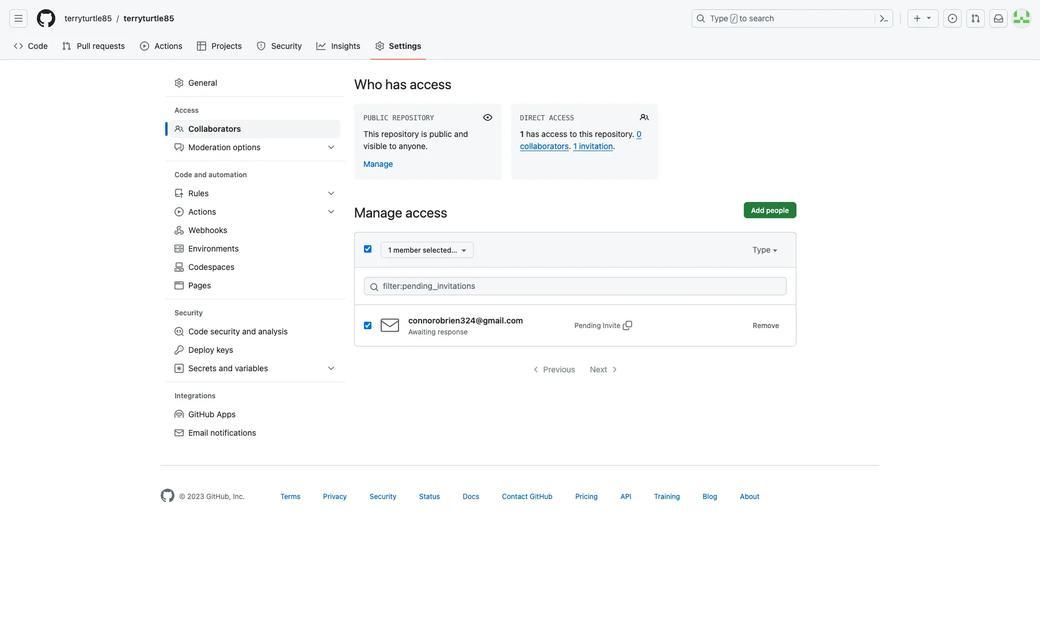 Task type: vqa. For each thing, say whether or not it's contained in the screenshot.
#2362 link
no



Task type: locate. For each thing, give the bounding box(es) containing it.
has for 1
[[526, 129, 539, 139]]

. down 1 has access to this repository. at the top of page
[[569, 141, 571, 151]]

1 horizontal spatial terryturtle85 link
[[119, 9, 179, 28]]

repository.
[[595, 129, 635, 139]]

security link left status
[[370, 493, 397, 501]]

1 vertical spatial public
[[430, 129, 452, 139]]

1 down direct
[[520, 129, 524, 139]]

to
[[740, 14, 747, 23], [570, 129, 577, 139], [389, 141, 397, 151]]

2 vertical spatial 1
[[388, 246, 392, 254]]

actions down rules
[[188, 207, 216, 217]]

api
[[621, 493, 632, 501]]

moderation
[[188, 143, 231, 152]]

manage
[[364, 159, 393, 169], [354, 205, 403, 221]]

pull requests link
[[57, 37, 131, 55]]

1 member selected…
[[388, 246, 459, 254]]

webhooks link
[[170, 221, 340, 240]]

homepage image
[[37, 9, 55, 28], [161, 489, 175, 503]]

1 vertical spatial code
[[175, 171, 192, 179]]

to left search
[[740, 14, 747, 23]]

general link
[[170, 74, 340, 92]]

. 1 invitation .
[[569, 141, 615, 151]]

has down direct
[[526, 129, 539, 139]]

access down settings
[[410, 76, 452, 92]]

github apps
[[188, 410, 236, 419]]

type inside popup button
[[753, 245, 773, 255]]

1 horizontal spatial homepage image
[[161, 489, 175, 503]]

2 horizontal spatial security
[[370, 493, 397, 501]]

terryturtle85 link up pull
[[60, 9, 117, 28]]

0 vertical spatial security link
[[252, 37, 307, 55]]

notifications image
[[994, 14, 1004, 23]]

moderation options button
[[170, 138, 340, 157]]

next page element
[[584, 361, 625, 379]]

play image
[[140, 41, 149, 51]]

1 horizontal spatial /
[[732, 15, 736, 23]]

2023
[[187, 493, 204, 501]]

1 for 1 member selected…
[[388, 246, 392, 254]]

0 horizontal spatial security
[[175, 309, 203, 317]]

/ left search
[[732, 15, 736, 23]]

insights link
[[312, 37, 366, 55]]

security up codescan image
[[175, 309, 203, 317]]

privacy link
[[323, 493, 347, 501]]

/ up the requests
[[117, 14, 119, 23]]

public           repository
[[364, 114, 434, 122]]

public inside this repository is public and visible to anyone.
[[430, 129, 452, 139]]

github inside 'link'
[[188, 410, 214, 419]]

code image
[[14, 41, 23, 51]]

webhooks
[[188, 226, 227, 235]]

pages
[[188, 281, 211, 290]]

security link left graph "icon"
[[252, 37, 307, 55]]

environments link
[[170, 240, 340, 258]]

repository up the is
[[393, 114, 434, 122]]

1 horizontal spatial terryturtle85
[[124, 14, 174, 23]]

keys
[[216, 345, 233, 355]]

terryturtle85 up pull
[[65, 14, 112, 23]]

key image
[[175, 346, 184, 355]]

options
[[233, 143, 261, 152]]

access
[[410, 76, 452, 92], [549, 114, 574, 122], [542, 129, 568, 139], [406, 205, 447, 221]]

0 horizontal spatial /
[[117, 14, 119, 23]]

remove
[[753, 322, 779, 330]]

and
[[454, 129, 468, 139], [194, 171, 207, 179], [242, 327, 256, 336], [219, 364, 233, 373]]

connorobrien324@gmail.com awaiting response
[[408, 316, 523, 336]]

next
[[590, 365, 608, 374]]

github,
[[206, 493, 231, 501]]

deploy keys link
[[170, 341, 340, 359]]

search
[[749, 14, 774, 23]]

and inside this repository is public and visible to anyone.
[[454, 129, 468, 139]]

1 horizontal spatial public
[[430, 129, 452, 139]]

has
[[385, 76, 407, 92], [526, 129, 539, 139]]

to inside this repository is public and visible to anyone.
[[389, 141, 397, 151]]

terryturtle85 / terryturtle85
[[65, 14, 174, 23]]

0 horizontal spatial homepage image
[[37, 9, 55, 28]]

©
[[179, 493, 185, 501]]

access up 1 member selected… popup button
[[406, 205, 447, 221]]

1 horizontal spatial 1
[[520, 129, 524, 139]]

manage for manage "link"
[[364, 159, 393, 169]]

0 horizontal spatial terryturtle85 link
[[60, 9, 117, 28]]

0 vertical spatial to
[[740, 14, 747, 23]]

1 vertical spatial has
[[526, 129, 539, 139]]

terryturtle85 up play image
[[124, 14, 174, 23]]

0
[[637, 129, 642, 139]]

who
[[354, 76, 382, 92]]

1 vertical spatial security link
[[370, 493, 397, 501]]

0 vertical spatial 1
[[520, 129, 524, 139]]

notifications
[[210, 428, 256, 438]]

security right 'shield' "icon"
[[271, 41, 302, 51]]

shield image
[[257, 41, 266, 51]]

repository down public           repository
[[381, 129, 419, 139]]

code security and analysis
[[188, 327, 288, 336]]

actions right play image
[[155, 41, 182, 51]]

integrations list
[[170, 406, 340, 442]]

search image
[[370, 283, 379, 292]]

previous page element
[[526, 361, 582, 379]]

0 horizontal spatial type
[[710, 14, 729, 23]]

1 vertical spatial homepage image
[[161, 489, 175, 503]]

0 horizontal spatial github
[[188, 410, 214, 419]]

contact github link
[[502, 493, 553, 501]]

to right visible
[[389, 141, 397, 151]]

1 horizontal spatial security link
[[370, 493, 397, 501]]

1 vertical spatial security
[[175, 309, 203, 317]]

homepage image left ©
[[161, 489, 175, 503]]

terryturtle85 link
[[60, 9, 117, 28], [119, 9, 179, 28]]

repository inside this repository is public and visible to anyone.
[[381, 129, 419, 139]]

/ inside type / to search
[[732, 15, 736, 23]]

code right code image
[[28, 41, 48, 51]]

inc.
[[233, 493, 245, 501]]

/ inside terryturtle85 / terryturtle85
[[117, 14, 119, 23]]

access up 1 has access to this repository. at the top of page
[[549, 114, 574, 122]]

repository for this
[[381, 129, 419, 139]]

type down add
[[753, 245, 773, 255]]

github right contact
[[530, 493, 553, 501]]

1 vertical spatial github
[[530, 493, 553, 501]]

pricing
[[575, 493, 598, 501]]

security
[[210, 327, 240, 336]]

gear image
[[375, 41, 384, 51]]

Find a collaborator… search field
[[364, 277, 787, 296]]

and down keys
[[219, 364, 233, 373]]

0 vertical spatial public
[[364, 114, 389, 122]]

code inside security list
[[188, 327, 208, 336]]

access
[[175, 106, 199, 114]]

1 vertical spatial manage
[[354, 205, 403, 221]]

public right the is
[[430, 129, 452, 139]]

github
[[188, 410, 214, 419], [530, 493, 553, 501]]

invitation connorobrien324@gmail.com checkbox
[[364, 322, 372, 330]]

homepage image up 'code' link
[[37, 9, 55, 28]]

1 vertical spatial to
[[570, 129, 577, 139]]

server image
[[175, 244, 184, 253]]

1 down 1 has access to this repository. at the top of page
[[574, 141, 577, 151]]

0 collaborators link
[[520, 129, 642, 151]]

terryturtle85
[[65, 14, 112, 23], [124, 14, 174, 23]]

0 horizontal spatial 1
[[388, 246, 392, 254]]

1 horizontal spatial security
[[271, 41, 302, 51]]

1 horizontal spatial to
[[570, 129, 577, 139]]

previous
[[544, 365, 575, 374]]

and up the deploy keys link
[[242, 327, 256, 336]]

0 vertical spatial actions
[[155, 41, 182, 51]]

2 vertical spatial code
[[188, 327, 208, 336]]

repository
[[393, 114, 434, 122], [381, 129, 419, 139]]

type left search
[[710, 14, 729, 23]]

0 horizontal spatial security link
[[252, 37, 307, 55]]

pending invite
[[575, 322, 621, 330]]

and right the is
[[454, 129, 468, 139]]

status link
[[419, 493, 440, 501]]

awaiting
[[408, 328, 436, 336]]

table image
[[197, 41, 206, 51]]

code up the deploy
[[188, 327, 208, 336]]

1 inside popup button
[[388, 246, 392, 254]]

. down 'repository.'
[[613, 141, 615, 151]]

this
[[579, 129, 593, 139]]

0 vertical spatial manage
[[364, 159, 393, 169]]

1 left member
[[388, 246, 392, 254]]

automation
[[209, 171, 247, 179]]

1 horizontal spatial .
[[613, 141, 615, 151]]

integrations
[[175, 392, 216, 400]]

manage down visible
[[364, 159, 393, 169]]

public up 'this' at the left top
[[364, 114, 389, 122]]

code
[[28, 41, 48, 51], [175, 171, 192, 179], [188, 327, 208, 336]]

about
[[740, 493, 760, 501]]

1 vertical spatial actions
[[188, 207, 216, 217]]

to left the this
[[570, 129, 577, 139]]

0 vertical spatial type
[[710, 14, 729, 23]]

code for code security and analysis
[[188, 327, 208, 336]]

1
[[520, 129, 524, 139], [574, 141, 577, 151], [388, 246, 392, 254]]

invite
[[603, 322, 621, 330]]

1 vertical spatial 1
[[574, 141, 577, 151]]

None checkbox
[[364, 245, 372, 253]]

email notifications link
[[170, 424, 340, 442]]

2 vertical spatial to
[[389, 141, 397, 151]]

2 horizontal spatial 1
[[574, 141, 577, 151]]

direct access
[[520, 114, 574, 122]]

0 vertical spatial repository
[[393, 114, 434, 122]]

0 vertical spatial has
[[385, 76, 407, 92]]

and up rules
[[194, 171, 207, 179]]

settings link
[[371, 37, 426, 55]]

0 vertical spatial github
[[188, 410, 214, 419]]

1 horizontal spatial actions
[[188, 207, 216, 217]]

/
[[117, 14, 119, 23], [732, 15, 736, 23]]

0 horizontal spatial to
[[389, 141, 397, 151]]

access list
[[170, 120, 340, 157]]

0 horizontal spatial actions
[[155, 41, 182, 51]]

requests
[[93, 41, 125, 51]]

manage up member
[[354, 205, 403, 221]]

type for type
[[753, 245, 773, 255]]

github up "email"
[[188, 410, 214, 419]]

1 vertical spatial repository
[[381, 129, 419, 139]]

code for code and automation
[[175, 171, 192, 179]]

type / to search
[[710, 14, 774, 23]]

apps
[[217, 410, 236, 419]]

1 horizontal spatial has
[[526, 129, 539, 139]]

list
[[60, 9, 685, 28]]

0 vertical spatial homepage image
[[37, 9, 55, 28]]

has right who
[[385, 76, 407, 92]]

issue opened image
[[948, 14, 958, 23]]

list containing terryturtle85 / terryturtle85
[[60, 9, 685, 28]]

visible
[[364, 141, 387, 151]]

actions
[[155, 41, 182, 51], [188, 207, 216, 217]]

security left status
[[370, 493, 397, 501]]

0 horizontal spatial terryturtle85
[[65, 14, 112, 23]]

graph image
[[317, 41, 326, 51]]

code up rules
[[175, 171, 192, 179]]

0 horizontal spatial .
[[569, 141, 571, 151]]

security
[[271, 41, 302, 51], [175, 309, 203, 317], [370, 493, 397, 501]]

1 horizontal spatial type
[[753, 245, 773, 255]]

1 vertical spatial type
[[753, 245, 773, 255]]

0 vertical spatial code
[[28, 41, 48, 51]]

security list
[[170, 323, 340, 378]]

terryturtle85 link up play image
[[119, 9, 179, 28]]

.
[[569, 141, 571, 151], [613, 141, 615, 151]]

0 horizontal spatial has
[[385, 76, 407, 92]]

1 terryturtle85 link from the left
[[60, 9, 117, 28]]



Task type: describe. For each thing, give the bounding box(es) containing it.
privacy
[[323, 493, 347, 501]]

git pull request image
[[62, 41, 71, 51]]

0 horizontal spatial public
[[364, 114, 389, 122]]

status
[[419, 493, 440, 501]]

secrets and variables
[[188, 364, 268, 373]]

type button
[[753, 244, 778, 256]]

invitation
[[579, 141, 613, 151]]

eye image
[[483, 113, 493, 122]]

deploy keys
[[188, 345, 233, 355]]

analysis
[[258, 327, 288, 336]]

secrets
[[188, 364, 217, 373]]

insights
[[331, 41, 361, 51]]

secrets and variables button
[[170, 359, 340, 378]]

projects link
[[192, 37, 247, 55]]

collaborators link
[[170, 120, 340, 138]]

0 vertical spatial security
[[271, 41, 302, 51]]

2 terryturtle85 link from the left
[[119, 9, 179, 28]]

docs
[[463, 493, 479, 501]]

people image
[[640, 113, 649, 122]]

collaborators
[[188, 124, 241, 134]]

email
[[188, 428, 208, 438]]

© 2023 github, inc.
[[179, 493, 245, 501]]

type for type / to search
[[710, 14, 729, 23]]

webhook image
[[175, 226, 184, 235]]

people
[[767, 206, 789, 214]]

1 for 1 has access to this repository.
[[520, 129, 524, 139]]

has for who
[[385, 76, 407, 92]]

code and automation
[[175, 171, 247, 179]]

actions button
[[170, 203, 340, 221]]

is
[[421, 129, 427, 139]]

variables
[[235, 364, 268, 373]]

1 terryturtle85 from the left
[[65, 14, 112, 23]]

/ for type
[[732, 15, 736, 23]]

member
[[394, 246, 421, 254]]

codespaces image
[[175, 263, 184, 272]]

codescan image
[[175, 327, 184, 336]]

environments
[[188, 244, 239, 253]]

moderation options
[[188, 143, 261, 152]]

2 . from the left
[[613, 141, 615, 151]]

training
[[654, 493, 680, 501]]

2 vertical spatial security
[[370, 493, 397, 501]]

codespaces
[[188, 262, 235, 272]]

blog
[[703, 493, 718, 501]]

actions link
[[135, 37, 188, 55]]

actions inside actions "dropdown button"
[[188, 207, 216, 217]]

terms
[[281, 493, 301, 501]]

access up collaborators
[[542, 129, 568, 139]]

mail image
[[175, 429, 184, 438]]

anyone.
[[399, 141, 428, 151]]

settings
[[389, 41, 422, 51]]

this repository is public and visible to anyone.
[[364, 129, 468, 151]]

1 has access to this repository.
[[520, 129, 637, 139]]

connorobrien324@gmail.com
[[408, 316, 523, 325]]

repository for public
[[393, 114, 434, 122]]

and inside "dropdown button"
[[219, 364, 233, 373]]

this
[[364, 129, 379, 139]]

git pull request image
[[971, 14, 981, 23]]

2 horizontal spatial to
[[740, 14, 747, 23]]

remove button
[[746, 318, 787, 334]]

0 collaborators
[[520, 129, 642, 151]]

browser image
[[175, 281, 184, 290]]

plus image
[[913, 14, 922, 23]]

pricing link
[[575, 493, 598, 501]]

manage for manage access
[[354, 205, 403, 221]]

add
[[751, 206, 765, 214]]

rules
[[188, 189, 209, 198]]

rules button
[[170, 184, 340, 203]]

triangle down image
[[925, 13, 934, 22]]

direct
[[520, 114, 545, 122]]

who has access
[[354, 76, 452, 92]]

1 horizontal spatial github
[[530, 493, 553, 501]]

pages link
[[170, 277, 340, 295]]

pending
[[575, 322, 601, 330]]

general
[[188, 78, 217, 88]]

github apps link
[[170, 406, 340, 424]]

copy invite link image
[[623, 321, 632, 330]]

blog link
[[703, 493, 718, 501]]

add people button
[[744, 202, 797, 218]]

hubot image
[[175, 410, 184, 419]]

1 . from the left
[[569, 141, 571, 151]]

add people
[[751, 206, 789, 214]]

about link
[[740, 493, 760, 501]]

contact
[[502, 493, 528, 501]]

api link
[[621, 493, 632, 501]]

/ for terryturtle85
[[117, 14, 119, 23]]

code for code
[[28, 41, 48, 51]]

terms link
[[281, 493, 301, 501]]

2 terryturtle85 from the left
[[124, 14, 174, 23]]

selected…
[[423, 246, 457, 254]]

1 member selected… button
[[381, 242, 474, 258]]

code security and analysis link
[[170, 323, 340, 341]]

gear image
[[175, 78, 184, 88]]

code link
[[9, 37, 53, 55]]

manage access
[[354, 205, 447, 221]]

command palette image
[[880, 14, 889, 23]]

projects
[[212, 41, 242, 51]]

pull
[[77, 41, 90, 51]]

codespaces link
[[170, 258, 340, 277]]

pull requests
[[77, 41, 125, 51]]

code and automation list
[[170, 184, 340, 295]]

people image
[[175, 124, 184, 134]]

1 invitation link
[[574, 141, 613, 151]]

collaborators
[[520, 141, 569, 151]]



